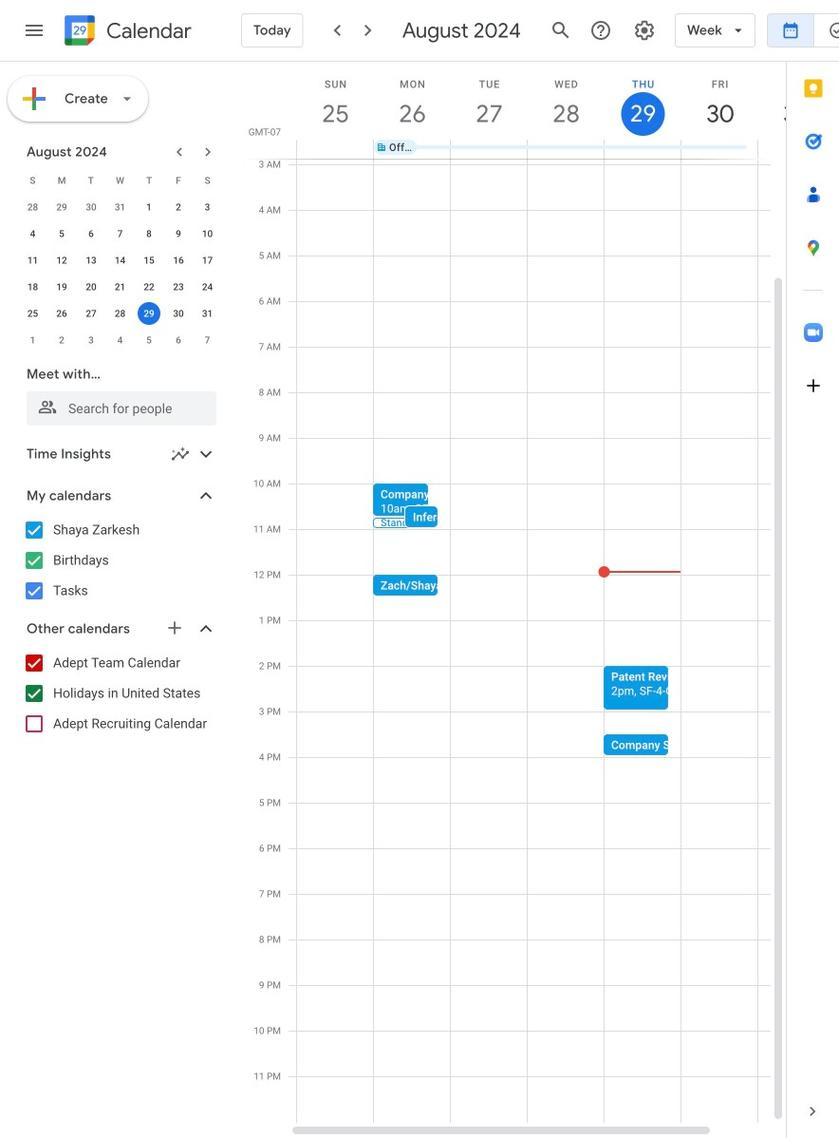 Task type: vqa. For each thing, say whether or not it's contained in the screenshot.
Other calendars list
yes



Task type: describe. For each thing, give the bounding box(es) containing it.
heading inside calendar element
[[103, 19, 192, 42]]

main drawer image
[[23, 19, 46, 42]]

add other calendars image
[[165, 619, 184, 638]]

5 cell from the left
[[599, 28, 840, 1123]]

monday, august 26 element
[[374, 62, 451, 142]]

thursday, august 29, today element
[[605, 62, 682, 142]]

2 column header from the left
[[373, 62, 451, 159]]

1 column header from the left
[[296, 62, 374, 159]]

6 cell from the left
[[682, 28, 759, 1123]]

3 column header from the left
[[450, 62, 528, 159]]

1 cell from the left
[[297, 28, 374, 1123]]

6 column header from the left
[[681, 62, 759, 159]]

sunday, august 25 element
[[297, 62, 374, 142]]

7 column header from the left
[[758, 62, 836, 159]]

calendar element
[[61, 11, 192, 53]]

1 row from the top
[[289, 28, 840, 1123]]



Task type: locate. For each thing, give the bounding box(es) containing it.
3 cell from the left
[[451, 28, 528, 1123]]

2 cell from the left
[[373, 28, 586, 1123]]

wednesday, august 28 element
[[528, 62, 605, 142]]

heading
[[103, 19, 192, 42]]

column header
[[296, 62, 374, 159], [373, 62, 451, 159], [450, 62, 528, 159], [527, 62, 605, 159], [604, 62, 682, 159], [681, 62, 759, 159], [758, 62, 836, 159]]

4 cell from the left
[[528, 28, 605, 1123]]

grid
[[243, 28, 840, 1138]]

friday, august 30 element
[[682, 62, 759, 142]]

cell
[[297, 28, 374, 1123], [373, 28, 586, 1123], [451, 28, 528, 1123], [528, 28, 605, 1123], [599, 28, 840, 1123], [682, 28, 759, 1123], [759, 28, 836, 1123]]

row
[[289, 28, 840, 1123], [289, 124, 836, 170]]

5 column header from the left
[[604, 62, 682, 159]]

7 cell from the left
[[759, 28, 836, 1123]]

august 2024 grid
[[18, 167, 222, 353]]

2 row from the top
[[289, 124, 836, 170]]

tab list
[[788, 62, 840, 1085]]

Search for people to meet text field
[[38, 391, 205, 426]]

None search field
[[0, 357, 236, 426]]

4 column header from the left
[[527, 62, 605, 159]]

other calendars list
[[4, 648, 236, 739]]

tuesday, august 27 element
[[451, 62, 528, 142]]

settings menu image
[[634, 19, 657, 42]]

my calendars list
[[4, 515, 236, 606]]



